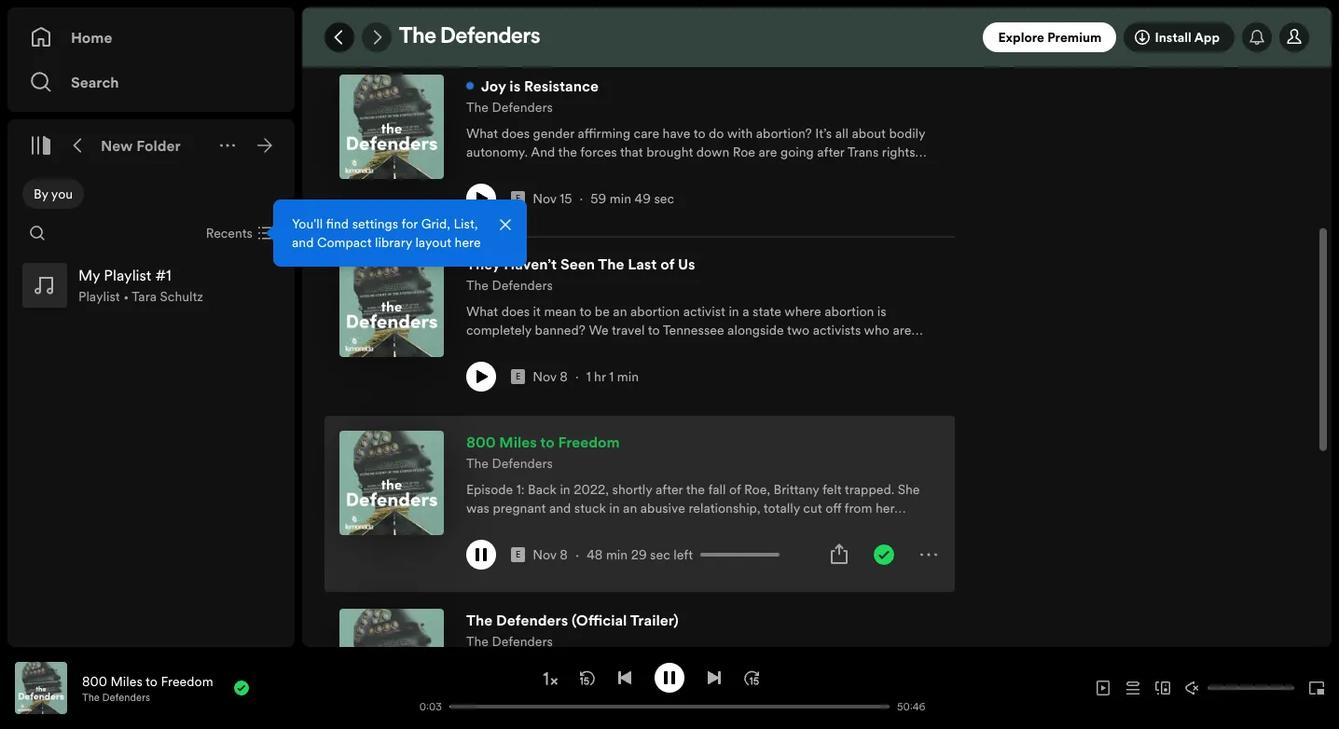 Task type: locate. For each thing, give the bounding box(es) containing it.
explicit element left hr
[[511, 369, 525, 384]]

joy is resistance link
[[466, 75, 599, 97]]

min right hr
[[617, 367, 639, 386]]

the defenders link for they haven't seen the last of us
[[466, 275, 553, 295]]

800 miles to freedom link for 800 miles to freedom the defenders link
[[466, 431, 620, 453]]

nov
[[533, 189, 557, 208], [533, 367, 557, 386], [533, 546, 557, 564]]

nov left hr
[[533, 367, 557, 386]]

8 left hr
[[560, 367, 568, 386]]

freedom
[[558, 432, 620, 452], [161, 672, 213, 691]]

0 horizontal spatial 800
[[82, 672, 107, 691]]

resistance
[[524, 76, 599, 96]]

0 vertical spatial 800 miles to freedom the defenders
[[466, 432, 620, 473]]

nov 8 left 48
[[533, 546, 568, 564]]

1 horizontal spatial freedom
[[558, 432, 620, 452]]

0 vertical spatial to
[[540, 432, 555, 452]]

folder
[[136, 135, 181, 156]]

1 vertical spatial 8
[[560, 546, 568, 564]]

the defenders link for 800 miles to freedom
[[466, 453, 553, 473]]

e
[[516, 193, 521, 204], [516, 371, 521, 382], [516, 549, 521, 561]]

explicit element for haven't
[[511, 369, 525, 384]]

nov for miles
[[533, 546, 557, 564]]

e left hr
[[516, 371, 521, 382]]

3 e from the top
[[516, 549, 521, 561]]

us
[[678, 254, 695, 274]]

0 vertical spatial min
[[610, 189, 631, 208]]

3 nov from the top
[[533, 546, 557, 564]]

seen
[[561, 254, 595, 274]]

next image
[[707, 670, 722, 685]]

1 vertical spatial freedom
[[161, 672, 213, 691]]

2 e from the top
[[516, 371, 521, 382]]

800
[[466, 432, 496, 452], [82, 672, 107, 691]]

miles for 800 miles to freedom the defenders link
[[499, 432, 537, 452]]

0 vertical spatial 800
[[466, 432, 496, 452]]

to inside footer
[[145, 672, 158, 691]]

min
[[610, 189, 631, 208], [617, 367, 639, 386], [606, 546, 628, 564]]

800 miles to freedom the defenders inside now playing: 800 miles to freedom by the defenders footer
[[82, 672, 213, 705]]

1 nov 8 from the top
[[533, 367, 568, 386]]

1 right hr
[[609, 367, 614, 386]]

miles
[[499, 432, 537, 452], [110, 672, 142, 691]]

1 vertical spatial nov 8
[[533, 546, 568, 564]]

previous image
[[617, 670, 632, 685]]

0 vertical spatial nov 8
[[533, 367, 568, 386]]

800 for 800 miles to freedom the defenders link
[[466, 432, 496, 452]]

to
[[540, 432, 555, 452], [145, 672, 158, 691]]

0 vertical spatial 800 miles to freedom link
[[466, 431, 620, 453]]

left
[[674, 546, 693, 564]]

8
[[560, 367, 568, 386], [560, 546, 568, 564]]

1 horizontal spatial 1
[[609, 367, 614, 386]]

you'll
[[292, 215, 323, 233]]

1
[[586, 367, 591, 386], [609, 367, 614, 386]]

defenders inside 'they haven't seen the last of us the defenders'
[[492, 276, 553, 295]]

recents
[[206, 224, 253, 242]]

2 vertical spatial explicit element
[[511, 547, 525, 562]]

home link
[[30, 19, 272, 56]]

1 vertical spatial explicit element
[[511, 369, 525, 384]]

list,
[[454, 215, 478, 233]]

freedom inside now playing: 800 miles to freedom by the defenders footer
[[161, 672, 213, 691]]

sec
[[654, 189, 674, 208], [650, 546, 670, 564]]

2 explicit element from the top
[[511, 369, 525, 384]]

nov left 48
[[533, 546, 557, 564]]

e left nov 15
[[516, 193, 521, 204]]

e left 48
[[516, 549, 521, 561]]

sec right 29
[[650, 546, 670, 564]]

1 vertical spatial 800 miles to freedom link
[[82, 672, 213, 691]]

1 vertical spatial to
[[145, 672, 158, 691]]

1 horizontal spatial 800 miles to freedom the defenders
[[466, 432, 620, 473]]

premium
[[1048, 28, 1102, 47]]

800 miles to freedom link inside footer
[[82, 672, 213, 691]]

0 vertical spatial the defenders
[[399, 26, 540, 48]]

1 horizontal spatial miles
[[499, 432, 537, 452]]

the defenders inside top bar and user menu element
[[399, 26, 540, 48]]

1 hr 1 min
[[586, 367, 639, 386]]

nov left 15
[[533, 189, 557, 208]]

nov for haven't
[[533, 367, 557, 386]]

trailer)
[[630, 610, 679, 630]]

sec right 49 on the left of the page
[[654, 189, 674, 208]]

2 8 from the top
[[560, 546, 568, 564]]

1 horizontal spatial to
[[540, 432, 555, 452]]

0 horizontal spatial miles
[[110, 672, 142, 691]]

800 for the defenders link within the footer
[[82, 672, 107, 691]]

the defenders up new episode image
[[399, 26, 540, 48]]

2 vertical spatial nov
[[533, 546, 557, 564]]

8 for seen
[[560, 367, 568, 386]]

0 vertical spatial e
[[516, 193, 521, 204]]

episodes
[[354, 21, 440, 43]]

2 vertical spatial min
[[606, 546, 628, 564]]

the defenders
[[399, 26, 540, 48], [466, 98, 553, 117]]

miles inside footer
[[110, 672, 142, 691]]

8 left 48
[[560, 546, 568, 564]]

0 vertical spatial sec
[[654, 189, 674, 208]]

800 miles to freedom link
[[466, 431, 620, 453], [82, 672, 213, 691]]

explore premium button
[[983, 22, 1117, 52]]

now playing: 800 miles to freedom by the defenders footer
[[15, 662, 405, 714]]

find
[[326, 215, 349, 233]]

0 vertical spatial miles
[[499, 432, 537, 452]]

tara
[[132, 287, 157, 306]]

by you
[[34, 185, 73, 203]]

1 vertical spatial 800 miles to freedom the defenders
[[82, 672, 213, 705]]

the defenders link for the defenders (official trailer)
[[466, 631, 553, 651]]

hr
[[594, 367, 606, 386]]

1 horizontal spatial 800
[[466, 432, 496, 452]]

library
[[375, 233, 412, 252]]

here
[[455, 233, 481, 252]]

1 vertical spatial nov
[[533, 367, 557, 386]]

go forward image
[[369, 30, 384, 45]]

the defenders link inside footer
[[82, 691, 150, 705]]

49
[[635, 189, 651, 208]]

all episodes
[[325, 21, 440, 43]]

skip back 15 seconds image
[[580, 670, 595, 685]]

the inside top bar and user menu element
[[399, 26, 436, 48]]

0 vertical spatial freedom
[[558, 432, 620, 452]]

volume off image
[[1185, 681, 1200, 696]]

48 min 29 sec left
[[587, 546, 693, 564]]

0 vertical spatial explicit element
[[511, 191, 525, 206]]

grid,
[[421, 215, 450, 233]]

0:03
[[420, 700, 442, 714]]

0 vertical spatial nov
[[533, 189, 557, 208]]

1 vertical spatial miles
[[110, 672, 142, 691]]

the defenders (official trailer) the defenders
[[466, 610, 679, 651]]

800 miles to freedom the defenders
[[466, 432, 620, 473], [82, 672, 213, 705]]

min left 29
[[606, 546, 628, 564]]

explicit element
[[511, 191, 525, 206], [511, 369, 525, 384], [511, 547, 525, 562]]

now playing view image
[[44, 671, 59, 686]]

they
[[466, 254, 500, 274]]

0 vertical spatial 8
[[560, 367, 568, 386]]

they haven't seen the last of us image
[[339, 253, 444, 357]]

explicit element left nov 15
[[511, 191, 525, 206]]

1 vertical spatial 800
[[82, 672, 107, 691]]

miles for the defenders link within the footer
[[110, 672, 142, 691]]

sec for 29
[[650, 546, 670, 564]]

1 vertical spatial sec
[[650, 546, 670, 564]]

society link
[[994, 21, 1061, 59]]

explore
[[998, 28, 1045, 47]]

schultz
[[160, 287, 203, 306]]

defenders inside footer
[[102, 691, 150, 705]]

e for miles
[[516, 549, 521, 561]]

0 horizontal spatial 1
[[586, 367, 591, 386]]

the defenders link
[[466, 97, 553, 117], [466, 275, 553, 295], [466, 453, 553, 473], [466, 631, 553, 651], [82, 691, 150, 705]]

you'll find settings for grid, list, and compact library layout here
[[292, 215, 481, 252]]

0 horizontal spatial 800 miles to freedom link
[[82, 672, 213, 691]]

sec for 49
[[654, 189, 674, 208]]

2 vertical spatial e
[[516, 549, 521, 561]]

nov 8
[[533, 367, 568, 386], [533, 546, 568, 564]]

settings
[[352, 215, 398, 233]]

1 8 from the top
[[560, 367, 568, 386]]

defenders
[[440, 26, 540, 48], [492, 98, 553, 117], [492, 276, 553, 295], [492, 454, 553, 473], [496, 610, 568, 630], [492, 632, 553, 651], [102, 691, 150, 705]]

all
[[325, 21, 350, 43]]

2 nov from the top
[[533, 367, 557, 386]]

pause image
[[662, 670, 677, 685]]

player controls element
[[10, 663, 935, 714]]

install
[[1155, 28, 1192, 47]]

the
[[399, 26, 436, 48], [466, 98, 489, 117], [598, 254, 624, 274], [466, 276, 489, 295], [466, 454, 489, 473], [466, 610, 493, 630], [466, 632, 489, 651], [82, 691, 100, 705]]

1 horizontal spatial 800 miles to freedom link
[[466, 431, 620, 453]]

0 horizontal spatial freedom
[[161, 672, 213, 691]]

None search field
[[22, 218, 52, 248]]

1 left hr
[[586, 367, 591, 386]]

go back image
[[332, 30, 347, 45]]

top bar and user menu element
[[302, 7, 1332, 67]]

group
[[15, 256, 287, 315]]

explicit element left 48
[[511, 547, 525, 562]]

nov 8 left hr
[[533, 367, 568, 386]]

Society checkbox
[[994, 21, 1061, 51]]

group containing playlist
[[15, 256, 287, 315]]

the defenders down the is in the left of the page
[[466, 98, 553, 117]]

800 inside footer
[[82, 672, 107, 691]]

1 vertical spatial e
[[516, 371, 521, 382]]

3 explicit element from the top
[[511, 547, 525, 562]]

and
[[292, 233, 314, 252]]

0 horizontal spatial 800 miles to freedom the defenders
[[82, 672, 213, 705]]

layout
[[415, 233, 452, 252]]

0 horizontal spatial to
[[145, 672, 158, 691]]

none search field inside "main" element
[[22, 218, 52, 248]]

2 nov 8 from the top
[[533, 546, 568, 564]]

search in your library image
[[30, 226, 45, 241]]

min right 59
[[610, 189, 631, 208]]



Task type: vqa. For each thing, say whether or not it's contained in the screenshot.
Cookies
no



Task type: describe. For each thing, give the bounding box(es) containing it.
(official
[[572, 610, 627, 630]]

joy is resistance image
[[339, 75, 444, 179]]

nov 15
[[533, 189, 572, 208]]

they haven't seen the last of us link
[[466, 253, 695, 275]]

1 e from the top
[[516, 193, 521, 204]]

playlist
[[78, 287, 120, 306]]

group inside "main" element
[[15, 256, 287, 315]]

by
[[34, 185, 48, 203]]

1 nov from the top
[[533, 189, 557, 208]]

e for haven't
[[516, 371, 521, 382]]

install app
[[1155, 28, 1220, 47]]

59
[[591, 189, 606, 208]]

defenders inside top bar and user menu element
[[440, 26, 540, 48]]

skip forward 15 seconds image
[[744, 670, 759, 685]]

haven't
[[504, 254, 557, 274]]

the inside footer
[[82, 691, 100, 705]]

install app link
[[1124, 22, 1235, 52]]

1 vertical spatial the defenders
[[466, 98, 553, 117]]

50:46
[[897, 700, 926, 714]]

59 min 49 sec
[[591, 189, 674, 208]]

you
[[51, 185, 73, 203]]

800 miles to freedom the defenders for the defenders link within the footer
[[82, 672, 213, 705]]

for
[[402, 215, 418, 233]]

is
[[510, 76, 521, 96]]

800 miles to freedom the defenders for 800 miles to freedom the defenders link
[[466, 432, 620, 473]]

joy
[[481, 76, 506, 96]]

800 miles to freedom image
[[339, 431, 444, 535]]

connect to a device image
[[1156, 681, 1171, 696]]

search link
[[30, 63, 272, 101]]

800 miles to freedom link for the defenders link within the footer
[[82, 672, 213, 691]]

explore premium
[[998, 28, 1102, 47]]

of
[[660, 254, 674, 274]]

joy is resistance
[[481, 76, 599, 96]]

1 vertical spatial min
[[617, 367, 639, 386]]

2 1 from the left
[[609, 367, 614, 386]]

1 1 from the left
[[586, 367, 591, 386]]

home
[[71, 27, 112, 48]]

change speed image
[[541, 670, 560, 688]]

new folder button
[[97, 131, 185, 160]]

nov 8 for to
[[533, 546, 568, 564]]

•
[[123, 287, 129, 306]]

society
[[1005, 27, 1050, 46]]

new
[[101, 135, 133, 156]]

29
[[631, 546, 647, 564]]

nov 8 for seen
[[533, 367, 568, 386]]

you'll find settings for grid, list, and compact library layout here dialog
[[273, 200, 527, 267]]

the defenders (official trailer) link
[[466, 609, 679, 631]]

explicit element for miles
[[511, 547, 525, 562]]

compact
[[317, 233, 372, 252]]

Recents, List view field
[[191, 218, 284, 248]]

48
[[587, 546, 603, 564]]

By you checkbox
[[22, 179, 84, 209]]

playlist • tara schultz
[[78, 287, 203, 306]]

what's new image
[[1250, 30, 1265, 45]]

new episode image
[[466, 82, 474, 90]]

min for 49
[[610, 189, 631, 208]]

min for 29
[[606, 546, 628, 564]]

last
[[628, 254, 657, 274]]

1 explicit element from the top
[[511, 191, 525, 206]]

15
[[560, 189, 572, 208]]

new folder
[[101, 135, 181, 156]]

search
[[71, 72, 119, 92]]

8 for to
[[560, 546, 568, 564]]

app
[[1194, 28, 1220, 47]]

main element
[[7, 7, 527, 647]]

they haven't seen the last of us the defenders
[[466, 254, 695, 295]]



